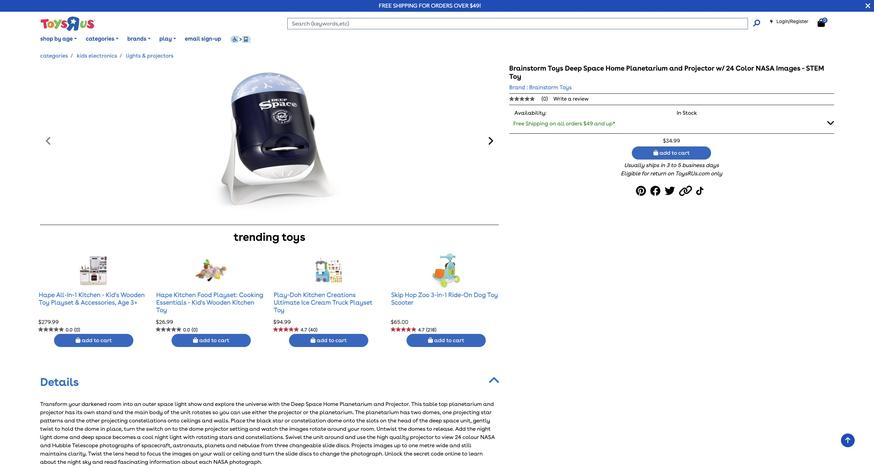Task type: describe. For each thing, give the bounding box(es) containing it.
doh
[[290, 292, 302, 299]]

dome down planetarium. at the bottom of the page
[[328, 418, 342, 424]]

1 vertical spatial toys
[[560, 84, 572, 91]]

read
[[104, 459, 117, 465]]

the down three on the bottom
[[276, 451, 284, 457]]

play
[[159, 36, 172, 42]]

0.0 for &
[[66, 327, 73, 333]]

shopping bag image inside 0 link
[[818, 19, 826, 27]]

shop
[[40, 36, 53, 42]]

w/
[[717, 64, 725, 72]]

1 vertical spatial brainstorm
[[530, 84, 559, 91]]

$34.99
[[664, 137, 681, 144]]

online
[[445, 451, 461, 457]]

2 has from the left
[[401, 409, 410, 416]]

0 horizontal spatial with
[[183, 434, 195, 441]]

to inside "usually ships in 3 to 5 business days eligible for return on toysrus.com only"
[[671, 162, 677, 169]]

orders
[[566, 120, 583, 127]]

0 vertical spatial planetarium
[[449, 401, 482, 408]]

$49!
[[470, 2, 482, 9]]

(0) for hape all-in-1 kitchen - kid's wooden toy playset & accessories, age 3+
[[74, 327, 80, 333]]

and up discs.
[[345, 434, 356, 441]]

the up constellation at the left bottom
[[310, 409, 318, 416]]

metre
[[420, 442, 435, 449]]

email
[[185, 36, 200, 42]]

wall
[[213, 451, 225, 457]]

the down constellations
[[136, 426, 145, 432]]

ice
[[301, 299, 310, 306]]

2 horizontal spatial (0)
[[542, 96, 548, 102]]

and inside brainstorm toys deep space home planetarium and projector w/ 24 color nasa images - stem toy brand : brainstorm toys
[[670, 64, 683, 72]]

on down astronauts,
[[193, 451, 199, 457]]

0 vertical spatial night
[[477, 426, 491, 432]]

0 vertical spatial use
[[242, 409, 251, 416]]

1 vertical spatial use
[[357, 434, 366, 441]]

dome down ceilings
[[189, 426, 204, 432]]

0 horizontal spatial slide
[[286, 451, 298, 457]]

0 horizontal spatial space
[[95, 434, 111, 441]]

play-doh kitchen creations ultimate ice cream truck playset toy link
[[274, 292, 373, 314]]

on up untwist on the bottom of page
[[380, 418, 387, 424]]

cart for skip hop zoo 3-in-1 ride-on dog toy scooter
[[453, 337, 465, 344]]

unit,
[[461, 418, 472, 424]]

0 vertical spatial around
[[328, 426, 347, 432]]

from
[[261, 442, 273, 449]]

$279.99
[[38, 319, 59, 326]]

add to cart for skip hop zoo 3-in-1 ride-on dog toy scooter
[[433, 337, 465, 344]]

creations
[[327, 292, 356, 299]]

three
[[275, 442, 288, 449]]

on inside 'free shipping on all orders $49 and up*' dropdown button
[[550, 120, 556, 127]]

play-doh kitchen creations ultimate ice cream truck playset toy image
[[315, 254, 343, 288]]

light left show
[[175, 401, 187, 408]]

the up colour
[[467, 426, 476, 432]]

high
[[377, 434, 388, 441]]

0.0 (0) for &
[[66, 327, 80, 333]]

- inside brainstorm toys deep space home planetarium and projector w/ 24 color nasa images - stem toy brand : brainstorm toys
[[803, 64, 805, 72]]

unlock
[[385, 451, 403, 457]]

show
[[188, 401, 202, 408]]

$26.99
[[156, 319, 173, 326]]

4.7 (218)
[[418, 327, 437, 333]]

4.7 for in-
[[418, 327, 425, 333]]

and up online
[[450, 442, 460, 449]]

1 vertical spatial unit
[[314, 434, 324, 441]]

the up can
[[236, 401, 244, 408]]

domes,
[[423, 409, 441, 416]]

2 horizontal spatial of
[[413, 418, 418, 424]]

and down stars at bottom left
[[226, 442, 237, 449]]

- inside hape all-in-1 kitchen - kid's wooden toy playset & accessories, age 3+
[[102, 292, 104, 299]]

kitchen down cooking
[[232, 299, 254, 306]]

1 horizontal spatial turn
[[263, 451, 274, 457]]

hape all-in-1 kitchen - kid's wooden toy playset & accessories, age 3+ image
[[77, 254, 111, 288]]

1 vertical spatial head
[[125, 451, 139, 457]]

projects
[[352, 442, 372, 449]]

projector up 'patterns' at the left bottom of page
[[40, 409, 64, 416]]

its
[[76, 409, 82, 416]]

the down its
[[76, 418, 85, 424]]

hop
[[405, 292, 417, 299]]

top
[[439, 401, 448, 408]]

free shipping on all orders $49 and up*
[[514, 120, 616, 127]]

kid's inside hape kitchen food playset: cooking essentials - kid's wooden kitchen toy
[[192, 299, 205, 306]]

electronics
[[89, 52, 117, 59]]

0 horizontal spatial up
[[215, 36, 221, 42]]

the right universe at the bottom of the page
[[281, 401, 290, 408]]

space inside transform your darkened room into an outer space light show and explore the universe with the deep space home planetarium and projector. this table top planetarium and projector has its own stand and the main body of the unit rotates so you can use either the projector or the planetarium. the planetarium has two domes, one projecting star patterns and the other projecting constellations onto ceilings and walls. place the black star or constellation dome onto the slots on the head of the deep space unit, gently twist to hold the dome in place, turn the switch on to the dome projector setting and watch the images rotate around your room. untwist the domes to release. add the night light dome and deep space becomes a cool night light with rotating stars and constellations. swivel the unit around and use the high quality projector to view 24 colour nasa and hubble telescope photographs of spacecraft, astronauts, planets and nebulae from three changeable slide discs. projects images up to one metre wide and still maintains clarity. twist the lens head to focus the images on your wall or ceiling and turn the slide discs to change the photograph. unlock the secret code online to learn about the night sky and read fascinating information about each nasa photograph.
[[306, 401, 322, 408]]

kitchen inside play-doh kitchen creations ultimate ice cream truck playset toy
[[303, 292, 325, 299]]

details
[[40, 375, 79, 389]]

email sign-up
[[185, 36, 221, 42]]

hape kitchen food playset: cooking essentials - kid's wooden kitchen toy image
[[194, 254, 229, 288]]

light down twist
[[40, 434, 52, 441]]

shopping bag image for hape all-in-1 kitchen - kid's wooden toy playset & accessories, age 3+
[[76, 338, 80, 343]]

1 horizontal spatial slide
[[323, 442, 335, 449]]

brand : brainstorm toys link
[[510, 83, 572, 92]]

the right hold
[[75, 426, 83, 432]]

1 horizontal spatial &
[[142, 52, 146, 59]]

skip hop zoo 3-in-1 ride-on dog toy scooter image
[[432, 254, 461, 288]]

0 vertical spatial a
[[568, 96, 572, 102]]

scooter
[[392, 299, 414, 306]]

and up rotates
[[203, 401, 214, 408]]

and down room
[[113, 409, 123, 416]]

0 vertical spatial deep
[[429, 418, 442, 424]]

the down either
[[247, 418, 255, 424]]

nasa inside brainstorm toys deep space home planetarium and projector w/ 24 color nasa images - stem toy brand : brainstorm toys
[[756, 64, 775, 72]]

the up "changeable"
[[304, 434, 312, 441]]

and down black at the left
[[250, 426, 260, 432]]

add for hape all-in-1 kitchen - kid's wooden toy playset & accessories, age 3+
[[82, 337, 92, 344]]

add to cart button for hape kitchen food playset: cooking essentials - kid's wooden kitchen toy
[[172, 334, 251, 347]]

1 horizontal spatial images
[[289, 426, 309, 432]]

1 horizontal spatial projecting
[[453, 409, 480, 416]]

add inside transform your darkened room into an outer space light show and explore the universe with the deep space home planetarium and projector. this table top planetarium and projector has its own stand and the main body of the unit rotates so you can use either the projector or the planetarium. the planetarium has two domes, one projecting star patterns and the other projecting constellations onto ceilings and walls. place the black star or constellation dome onto the slots on the head of the deep space unit, gently twist to hold the dome in place, turn the switch on to the dome projector setting and watch the images rotate around your room. untwist the domes to release. add the night light dome and deep space becomes a cool night light with rotating stars and constellations. swivel the unit around and use the high quality projector to view 24 colour nasa and hubble telescope photographs of spacecraft, astronauts, planets and nebulae from three changeable slide discs. projects images up to one metre wide and still maintains clarity. twist the lens head to focus the images on your wall or ceiling and turn the slide discs to change the photograph. unlock the secret code online to learn about the night sky and read fascinating information about each nasa photograph.
[[456, 426, 466, 432]]

becomes
[[113, 434, 136, 441]]

ultimate
[[274, 299, 300, 306]]

the up read
[[103, 451, 112, 457]]

dome down other
[[85, 426, 99, 432]]

the down the
[[357, 418, 365, 424]]

(0) for hape kitchen food playset: cooking essentials - kid's wooden kitchen toy
[[192, 327, 198, 333]]

0 vertical spatial space
[[158, 401, 173, 408]]

toy inside brainstorm toys deep space home planetarium and projector w/ 24 color nasa images - stem toy brand : brainstorm toys
[[510, 72, 522, 81]]

add to cart for hape all-in-1 kitchen - kid's wooden toy playset & accessories, age 3+
[[80, 337, 112, 344]]

either
[[252, 409, 267, 416]]

play-
[[274, 292, 290, 299]]

1 horizontal spatial one
[[443, 409, 452, 416]]

so
[[213, 409, 218, 416]]

room
[[108, 401, 121, 408]]

1 vertical spatial one
[[409, 442, 418, 449]]

brand
[[510, 84, 526, 91]]

create a pinterest pin for brainstorm toys deep space home planetarium and projector w/ 24 color nasa images - stem toy image
[[637, 184, 649, 199]]

essentials
[[156, 299, 187, 306]]

cart for hape all-in-1 kitchen - kid's wooden toy playset & accessories, age 3+
[[101, 337, 112, 344]]

transform
[[40, 401, 67, 408]]

2 about from the left
[[182, 459, 198, 465]]

spacecraft,
[[142, 442, 172, 449]]

1 horizontal spatial your
[[201, 451, 212, 457]]

4.7 (40)
[[301, 327, 318, 333]]

and up slots
[[374, 401, 384, 408]]

light up astronauts,
[[170, 434, 182, 441]]

cooking
[[239, 292, 263, 299]]

add to cart for hape kitchen food playset: cooking essentials - kid's wooden kitchen toy
[[198, 337, 229, 344]]

all
[[558, 120, 565, 127]]

age
[[118, 299, 129, 306]]

login/register button
[[770, 18, 809, 25]]

free
[[514, 120, 525, 127]]

cart for play-doh kitchen creations ultimate ice cream truck playset toy
[[336, 337, 347, 344]]

stem
[[807, 64, 825, 72]]

rotates
[[192, 409, 211, 416]]

hape all-in-1 kitchen - kid's wooden toy playset & accessories, age 3+
[[39, 292, 145, 306]]

3
[[667, 162, 670, 169]]

lens
[[113, 451, 124, 457]]

sign-
[[201, 36, 215, 42]]

1 vertical spatial deep
[[81, 434, 94, 441]]

0 vertical spatial star
[[481, 409, 492, 416]]

1 vertical spatial around
[[325, 434, 344, 441]]

close button image
[[866, 2, 871, 10]]

accessories,
[[81, 299, 116, 306]]

share brainstorm toys deep space home planetarium and projector w/ 24 color nasa images - stem toy on facebook image
[[651, 184, 663, 199]]

details link
[[40, 375, 79, 389]]

0 vertical spatial photograph.
[[351, 451, 384, 457]]

0 vertical spatial brainstorm
[[510, 64, 547, 72]]

body
[[149, 409, 163, 416]]

slots
[[366, 418, 379, 424]]

setting
[[230, 426, 248, 432]]

the down ceilings
[[179, 426, 188, 432]]

add for skip hop zoo 3-in-1 ride-on dog toy scooter
[[435, 337, 445, 344]]

projector up constellation at the left bottom
[[278, 409, 302, 416]]

deep inside transform your darkened room into an outer space light show and explore the universe with the deep space home planetarium and projector. this table top planetarium and projector has its own stand and the main body of the unit rotates so you can use either the projector or the planetarium. the planetarium has two domes, one projecting star patterns and the other projecting constellations onto ceilings and walls. place the black star or constellation dome onto the slots on the head of the deep space unit, gently twist to hold the dome in place, turn the switch on to the dome projector setting and watch the images rotate around your room. untwist the domes to release. add the night light dome and deep space becomes a cool night light with rotating stars and constellations. swivel the unit around and use the high quality projector to view 24 colour nasa and hubble telescope photographs of spacecraft, astronauts, planets and nebulae from three changeable slide discs. projects images up to one metre wide and still maintains clarity. twist the lens head to focus the images on your wall or ceiling and turn the slide discs to change the photograph. unlock the secret code online to learn about the night sky and read fascinating information about each nasa photograph.
[[291, 401, 305, 408]]

can
[[231, 409, 241, 416]]

skip hop zoo 3-in-1 ride-on dog toy scooter
[[392, 292, 498, 306]]

0.0 for toy
[[183, 327, 190, 333]]

the up 'domes'
[[420, 418, 428, 424]]

1 vertical spatial night
[[155, 434, 168, 441]]

wooden inside hape kitchen food playset: cooking essentials - kid's wooden kitchen toy
[[207, 299, 231, 306]]

over
[[454, 2, 469, 9]]

0 horizontal spatial your
[[69, 401, 80, 408]]

add to cart for play-doh kitchen creations ultimate ice cream truck playset toy
[[316, 337, 347, 344]]

ceilings
[[181, 418, 201, 424]]

the up untwist on the bottom of page
[[388, 418, 397, 424]]

learn
[[469, 451, 483, 457]]

color
[[736, 64, 755, 72]]

wide
[[436, 442, 449, 449]]

colour
[[463, 434, 479, 441]]

and down setting
[[234, 434, 244, 441]]

in inside "usually ships in 3 to 5 business days eligible for return on toysrus.com only"
[[661, 162, 666, 169]]

shopping bag image for hape kitchen food playset: cooking essentials - kid's wooden kitchen toy
[[193, 338, 198, 343]]

0 horizontal spatial turn
[[124, 426, 135, 432]]

orders
[[431, 2, 453, 9]]

business
[[683, 162, 705, 169]]

truck
[[333, 299, 349, 306]]

and down nebulae
[[252, 451, 262, 457]]

2 vertical spatial images
[[172, 451, 191, 457]]

ceiling
[[233, 451, 250, 457]]

tiktok image
[[697, 184, 706, 199]]

0 horizontal spatial of
[[135, 442, 140, 449]]

on right switch
[[165, 426, 171, 432]]

- inside hape kitchen food playset: cooking essentials - kid's wooden kitchen toy
[[188, 299, 190, 306]]

categories for categories dropdown button
[[86, 36, 114, 42]]

ships
[[646, 162, 660, 169]]

domes
[[408, 426, 426, 432]]

planetarium inside brainstorm toys deep space home planetarium and projector w/ 24 color nasa images - stem toy brand : brainstorm toys
[[627, 64, 668, 72]]

a inside transform your darkened room into an outer space light show and explore the universe with the deep space home planetarium and projector. this table top planetarium and projector has its own stand and the main body of the unit rotates so you can use either the projector or the planetarium. the planetarium has two domes, one projecting star patterns and the other projecting constellations onto ceilings and walls. place the black star or constellation dome onto the slots on the head of the deep space unit, gently twist to hold the dome in place, turn the switch on to the dome projector setting and watch the images rotate around your room. untwist the domes to release. add the night light dome and deep space becomes a cool night light with rotating stars and constellations. swivel the unit around and use the high quality projector to view 24 colour nasa and hubble telescope photographs of spacecraft, astronauts, planets and nebulae from three changeable slide discs. projects images up to one metre wide and still maintains clarity. twist the lens head to focus the images on your wall or ceiling and turn the slide discs to change the photograph. unlock the secret code online to learn about the night sky and read fascinating information about each nasa photograph.
[[137, 434, 141, 441]]

projectors
[[147, 52, 174, 59]]

free
[[379, 2, 392, 9]]

hape for hape all-in-1 kitchen - kid's wooden toy playset & accessories, age 3+
[[39, 292, 55, 299]]



Task type: locate. For each thing, give the bounding box(es) containing it.
1 horizontal spatial space
[[158, 401, 173, 408]]

0 vertical spatial categories
[[86, 36, 114, 42]]

write a review button
[[554, 96, 589, 102]]

2 vertical spatial night
[[68, 459, 81, 465]]

up left this icon serves as a link to download the essential accessibility assistive technology app for individuals with physical disabilities. it is featured as part of our commitment to diversity and inclusion.
[[215, 36, 221, 42]]

1 horizontal spatial use
[[357, 434, 366, 441]]

kitchen up essentials at the left bottom
[[174, 292, 196, 299]]

the up swivel
[[279, 426, 288, 432]]

1 right all-
[[75, 292, 77, 299]]

2 vertical spatial nasa
[[214, 459, 228, 465]]

night down clarity.
[[68, 459, 81, 465]]

1 horizontal spatial deep
[[429, 418, 442, 424]]

and up the maintains
[[40, 442, 51, 449]]

slide down three on the bottom
[[286, 451, 298, 457]]

kitchen up cream
[[303, 292, 325, 299]]

1 vertical spatial your
[[348, 426, 360, 432]]

deep up telescope
[[81, 434, 94, 441]]

toys r us image
[[40, 16, 95, 32]]

star up 'gently'
[[481, 409, 492, 416]]

and left projector
[[670, 64, 683, 72]]

toysrus.com
[[676, 170, 710, 177]]

1 vertical spatial projecting
[[101, 418, 128, 424]]

login/register
[[777, 18, 809, 24]]

shopping bag image for skip hop zoo 3-in-1 ride-on dog toy scooter
[[428, 338, 433, 343]]

0 horizontal spatial in
[[101, 426, 105, 432]]

the down room.
[[367, 434, 376, 441]]

toy right dog
[[488, 292, 498, 299]]

and down twist
[[92, 459, 103, 465]]

night down 'gently'
[[477, 426, 491, 432]]

1 horizontal spatial home
[[606, 64, 625, 72]]

(0) down hape all-in-1 kitchen - kid's wooden toy playset & accessories, age 3+ link
[[74, 327, 80, 333]]

hape kitchen food playset: cooking essentials - kid's wooden kitchen toy link
[[156, 292, 263, 314]]

1 0.0 from the left
[[66, 327, 73, 333]]

the up information
[[162, 451, 171, 457]]

brainstorm
[[510, 64, 547, 72], [530, 84, 559, 91]]

constellations
[[129, 418, 166, 424]]

in stock
[[677, 110, 698, 116]]

constellations.
[[246, 434, 284, 441]]

1 horizontal spatial a
[[568, 96, 572, 102]]

shopping bag image
[[818, 19, 826, 27], [76, 338, 80, 343], [428, 338, 433, 343]]

shop by age
[[40, 36, 73, 42]]

turn
[[124, 426, 135, 432], [263, 451, 274, 457]]

2 onto from the left
[[343, 418, 355, 424]]

up inside transform your darkened room into an outer space light show and explore the universe with the deep space home planetarium and projector. this table top planetarium and projector has its own stand and the main body of the unit rotates so you can use either the projector or the planetarium. the planetarium has two domes, one projecting star patterns and the other projecting constellations onto ceilings and walls. place the black star or constellation dome onto the slots on the head of the deep space unit, gently twist to hold the dome in place, turn the switch on to the dome projector setting and watch the images rotate around your room. untwist the domes to release. add the night light dome and deep space becomes a cool night light with rotating stars and constellations. swivel the unit around and use the high quality projector to view 24 colour nasa and hubble telescope photographs of spacecraft, astronauts, planets and nebulae from three changeable slide discs. projects images up to one metre wide and still maintains clarity. twist the lens head to focus the images on your wall or ceiling and turn the slide discs to change the photograph. unlock the secret code online to learn about the night sky and read fascinating information about each nasa photograph.
[[394, 442, 401, 449]]

2 horizontal spatial your
[[348, 426, 360, 432]]

$94.99
[[274, 319, 291, 326]]

cool
[[142, 434, 153, 441]]

0 horizontal spatial onto
[[168, 418, 180, 424]]

by
[[54, 36, 61, 42]]

space up review
[[584, 64, 604, 72]]

deep down domes, at the bottom
[[429, 418, 442, 424]]

place
[[231, 418, 245, 424]]

1 horizontal spatial onto
[[343, 418, 355, 424]]

up
[[215, 36, 221, 42], [394, 442, 401, 449]]

and down rotates
[[202, 418, 213, 424]]

sky
[[82, 459, 91, 465]]

onto down the
[[343, 418, 355, 424]]

1 vertical spatial photograph.
[[230, 459, 262, 465]]

2 vertical spatial of
[[135, 442, 140, 449]]

and down hold
[[69, 434, 80, 441]]

turn down from
[[263, 451, 274, 457]]

shopping bag image for play-doh kitchen creations ultimate ice cream truck playset toy
[[311, 338, 316, 343]]

categories for categories link
[[40, 52, 68, 59]]

toys up write a review
[[560, 84, 572, 91]]

24 inside transform your darkened room into an outer space light show and explore the universe with the deep space home planetarium and projector. this table top planetarium and projector has its own stand and the main body of the unit rotates so you can use either the projector or the planetarium. the planetarium has two domes, one projecting star patterns and the other projecting constellations onto ceilings and walls. place the black star or constellation dome onto the slots on the head of the deep space unit, gently twist to hold the dome in place, turn the switch on to the dome projector setting and watch the images rotate around your room. untwist the domes to release. add the night light dome and deep space becomes a cool night light with rotating stars and constellations. swivel the unit around and use the high quality projector to view 24 colour nasa and hubble telescope photographs of spacecraft, astronauts, planets and nebulae from three changeable slide discs. projects images up to one metre wide and still maintains clarity. twist the lens head to focus the images on your wall or ceiling and turn the slide discs to change the photograph. unlock the secret code online to learn about the night sky and read fascinating information about each nasa photograph.
[[455, 434, 462, 441]]

0 horizontal spatial planetarium
[[340, 401, 373, 408]]

1 hape from the left
[[39, 292, 55, 299]]

shopping bag image
[[654, 150, 659, 156], [193, 338, 198, 343], [311, 338, 316, 343]]

kid's down food
[[192, 299, 205, 306]]

2 horizontal spatial or
[[303, 409, 309, 416]]

around up discs.
[[325, 434, 344, 441]]

1 onto from the left
[[168, 418, 180, 424]]

toy inside hape all-in-1 kitchen - kid's wooden toy playset & accessories, age 3+
[[39, 299, 49, 306]]

0 vertical spatial planetarium
[[627, 64, 668, 72]]

free shipping for orders over $49!
[[379, 2, 482, 9]]

brainstorm up :
[[510, 64, 547, 72]]

1 horizontal spatial of
[[164, 409, 169, 416]]

up*
[[607, 120, 616, 127]]

1 vertical spatial or
[[285, 418, 290, 424]]

2 playset from the left
[[350, 299, 373, 306]]

wooden inside hape all-in-1 kitchen - kid's wooden toy playset & accessories, age 3+
[[121, 292, 145, 299]]

0 horizontal spatial has
[[65, 409, 75, 416]]

wooden up 3+
[[121, 292, 145, 299]]

days
[[706, 162, 720, 169]]

1 vertical spatial a
[[137, 434, 141, 441]]

nebulae
[[238, 442, 260, 449]]

and left up*
[[595, 120, 605, 127]]

onto left ceilings
[[168, 418, 180, 424]]

1 vertical spatial images
[[374, 442, 393, 449]]

a left cool
[[137, 434, 141, 441]]

0 horizontal spatial nasa
[[214, 459, 228, 465]]

space inside brainstorm toys deep space home planetarium and projector w/ 24 color nasa images - stem toy brand : brainstorm toys
[[584, 64, 604, 72]]

projecting
[[453, 409, 480, 416], [101, 418, 128, 424]]

0 horizontal spatial 24
[[455, 434, 462, 441]]

playset inside play-doh kitchen creations ultimate ice cream truck playset toy
[[350, 299, 373, 306]]

$49
[[584, 120, 593, 127]]

categories link
[[40, 52, 68, 59]]

0 horizontal spatial playset
[[51, 299, 74, 306]]

hape inside hape all-in-1 kitchen - kid's wooden toy playset & accessories, age 3+
[[39, 292, 55, 299]]

images
[[289, 426, 309, 432], [374, 442, 393, 449], [172, 451, 191, 457]]

unit up ceilings
[[181, 409, 191, 416]]

1 horizontal spatial 0.0
[[183, 327, 190, 333]]

2 horizontal spatial space
[[444, 418, 459, 424]]

unit down rotate
[[314, 434, 324, 441]]

2 horizontal spatial images
[[374, 442, 393, 449]]

0 horizontal spatial about
[[40, 459, 56, 465]]

1 horizontal spatial space
[[584, 64, 604, 72]]

0 horizontal spatial planetarium
[[366, 409, 399, 416]]

menu bar containing shop by age
[[36, 27, 875, 51]]

head up fascinating
[[125, 451, 139, 457]]

1 vertical spatial star
[[273, 418, 284, 424]]

space up constellation at the left bottom
[[306, 401, 322, 408]]

2 1 from the left
[[445, 292, 447, 299]]

this
[[412, 401, 422, 408]]

0 horizontal spatial &
[[75, 299, 79, 306]]

0 horizontal spatial deep
[[291, 401, 305, 408]]

the up quality
[[399, 426, 407, 432]]

this icon serves as a link to download the essential accessibility assistive technology app for individuals with physical disabilities. it is featured as part of our commitment to diversity and inclusion. image
[[230, 35, 251, 43]]

darkened
[[82, 401, 107, 408]]

1 about from the left
[[40, 459, 56, 465]]

one
[[443, 409, 452, 416], [409, 442, 418, 449]]

gently
[[473, 418, 490, 424]]

nasa down wall
[[214, 459, 228, 465]]

swivel
[[286, 434, 302, 441]]

1 horizontal spatial or
[[285, 418, 290, 424]]

images
[[777, 64, 801, 72]]

(0) down brand : brainstorm toys link
[[542, 96, 548, 102]]

on inside "usually ships in 3 to 5 business days eligible for return on toysrus.com only"
[[668, 170, 675, 177]]

brainstorm toys deep space home planetarium and projector w/ 24 color nasa images - stem toy image number null image
[[192, 64, 347, 219]]

the down the maintains
[[58, 459, 66, 465]]

1 vertical spatial planetarium
[[366, 409, 399, 416]]

the right 'body'
[[171, 409, 179, 416]]

room.
[[361, 426, 375, 432]]

dome up "hubble"
[[54, 434, 68, 441]]

2 0.0 (0) from the left
[[183, 327, 198, 333]]

toy inside play-doh kitchen creations ultimate ice cream truck playset toy
[[274, 306, 285, 314]]

head down two
[[398, 418, 412, 424]]

kid's up age
[[106, 292, 119, 299]]

with right universe at the bottom of the page
[[268, 401, 280, 408]]

(40)
[[309, 327, 318, 333]]

1 4.7 from the left
[[301, 327, 307, 333]]

1 vertical spatial of
[[413, 418, 418, 424]]

about left each
[[182, 459, 198, 465]]

discs
[[299, 451, 312, 457]]

1 vertical spatial slide
[[286, 451, 298, 457]]

playset inside hape all-in-1 kitchen - kid's wooden toy playset & accessories, age 3+
[[51, 299, 74, 306]]

hape left all-
[[39, 292, 55, 299]]

1 horizontal spatial planetarium
[[449, 401, 482, 408]]

1 horizontal spatial head
[[398, 418, 412, 424]]

0 vertical spatial head
[[398, 418, 412, 424]]

into
[[123, 401, 133, 408]]

1 horizontal spatial (0)
[[192, 327, 198, 333]]

switch
[[146, 426, 163, 432]]

food
[[198, 292, 212, 299]]

kid's
[[106, 292, 119, 299], [192, 299, 205, 306]]

information
[[150, 459, 181, 465]]

share a link to brainstorm toys deep space home planetarium and projector w/ 24 color nasa images - stem toy on twitter image
[[665, 184, 678, 199]]

1 horizontal spatial unit
[[314, 434, 324, 441]]

has down projector.
[[401, 409, 410, 416]]

hape up essentials at the left bottom
[[156, 292, 172, 299]]

secret
[[414, 451, 430, 457]]

toy inside hape kitchen food playset: cooking essentials - kid's wooden kitchen toy
[[156, 306, 167, 314]]

0 vertical spatial toys
[[548, 64, 564, 72]]

24 right view
[[455, 434, 462, 441]]

home inside transform your darkened room into an outer space light show and explore the universe with the deep space home planetarium and projector. this table top planetarium and projector has its own stand and the main body of the unit rotates so you can use either the projector or the planetarium. the planetarium has two domes, one projecting star patterns and the other projecting constellations onto ceilings and walls. place the black star or constellation dome onto the slots on the head of the deep space unit, gently twist to hold the dome in place, turn the switch on to the dome projector setting and watch the images rotate around your room. untwist the domes to release. add the night light dome and deep space becomes a cool night light with rotating stars and constellations. swivel the unit around and use the high quality projector to view 24 colour nasa and hubble telescope photographs of spacecraft, astronauts, planets and nebulae from three changeable slide discs. projects images up to one metre wide and still maintains clarity. twist the lens head to focus the images on your wall or ceiling and turn the slide discs to change the photograph. unlock the secret code online to learn about the night sky and read fascinating information about each nasa photograph.
[[323, 401, 339, 408]]

toy up $279.99
[[39, 299, 49, 306]]

deep up constellation at the left bottom
[[291, 401, 305, 408]]

1 vertical spatial space
[[306, 401, 322, 408]]

1 horizontal spatial has
[[401, 409, 410, 416]]

1 left ride-
[[445, 292, 447, 299]]

of down 'becomes'
[[135, 442, 140, 449]]

2 0.0 from the left
[[183, 327, 190, 333]]

one down top
[[443, 409, 452, 416]]

0 horizontal spatial one
[[409, 442, 418, 449]]

0 horizontal spatial unit
[[181, 409, 191, 416]]

0 horizontal spatial space
[[306, 401, 322, 408]]

kitchen
[[78, 292, 101, 299], [174, 292, 196, 299], [303, 292, 325, 299], [232, 299, 254, 306]]

eligible
[[621, 170, 641, 177]]

planetarium inside transform your darkened room into an outer space light show and explore the universe with the deep space home planetarium and projector. this table top planetarium and projector has its own stand and the main body of the unit rotates so you can use either the projector or the planetarium. the planetarium has two domes, one projecting star patterns and the other projecting constellations onto ceilings and walls. place the black star or constellation dome onto the slots on the head of the deep space unit, gently twist to hold the dome in place, turn the switch on to the dome projector setting and watch the images rotate around your room. untwist the domes to release. add the night light dome and deep space becomes a cool night light with rotating stars and constellations. swivel the unit around and use the high quality projector to view 24 colour nasa and hubble telescope photographs of spacecraft, astronauts, planets and nebulae from three changeable slide discs. projects images up to one metre wide and still maintains clarity. twist the lens head to focus the images on your wall or ceiling and turn the slide discs to change the photograph. unlock the secret code online to learn about the night sky and read fascinating information about each nasa photograph.
[[340, 401, 373, 408]]

1 horizontal spatial in
[[661, 162, 666, 169]]

categories down shop by age
[[40, 52, 68, 59]]

shop by age button
[[36, 30, 81, 48]]

1 horizontal spatial playset
[[350, 299, 373, 306]]

1 horizontal spatial with
[[268, 401, 280, 408]]

add to cart button for hape all-in-1 kitchen - kid's wooden toy playset & accessories, age 3+
[[54, 334, 133, 347]]

categories inside dropdown button
[[86, 36, 114, 42]]

the down discs.
[[341, 451, 350, 457]]

& inside hape all-in-1 kitchen - kid's wooden toy playset & accessories, age 3+
[[75, 299, 79, 306]]

kid's inside hape all-in-1 kitchen - kid's wooden toy playset & accessories, age 3+
[[106, 292, 119, 299]]

projector up metre
[[410, 434, 434, 441]]

in inside transform your darkened room into an outer space light show and explore the universe with the deep space home planetarium and projector. this table top planetarium and projector has its own stand and the main body of the unit rotates so you can use either the projector or the planetarium. the planetarium has two domes, one projecting star patterns and the other projecting constellations onto ceilings and walls. place the black star or constellation dome onto the slots on the head of the deep space unit, gently twist to hold the dome in place, turn the switch on to the dome projector setting and watch the images rotate around your room. untwist the domes to release. add the night light dome and deep space becomes a cool night light with rotating stars and constellations. swivel the unit around and use the high quality projector to view 24 colour nasa and hubble telescope photographs of spacecraft, astronauts, planets and nebulae from three changeable slide discs. projects images up to one metre wide and still maintains clarity. twist the lens head to focus the images on your wall or ceiling and turn the slide discs to change the photograph. unlock the secret code online to learn about the night sky and read fascinating information about each nasa photograph.
[[101, 426, 105, 432]]

& left accessories,
[[75, 299, 79, 306]]

0 horizontal spatial or
[[227, 451, 232, 457]]

0 horizontal spatial shopping bag image
[[193, 338, 198, 343]]

stars
[[219, 434, 233, 441]]

deep inside brainstorm toys deep space home planetarium and projector w/ 24 color nasa images - stem toy brand : brainstorm toys
[[565, 64, 582, 72]]

1 horizontal spatial deep
[[565, 64, 582, 72]]

1 0.0 (0) from the left
[[66, 327, 80, 333]]

2 vertical spatial space
[[95, 434, 111, 441]]

add for hape kitchen food playset: cooking essentials - kid's wooden kitchen toy
[[199, 337, 210, 344]]

0 vertical spatial your
[[69, 401, 80, 408]]

and up 'gently'
[[484, 401, 494, 408]]

0 horizontal spatial head
[[125, 451, 139, 457]]

1 horizontal spatial 4.7
[[418, 327, 425, 333]]

cart for hape kitchen food playset: cooking essentials - kid's wooden kitchen toy
[[218, 337, 229, 344]]

in
[[677, 110, 682, 116]]

ride-
[[449, 292, 464, 299]]

add for play-doh kitchen creations ultimate ice cream truck playset toy
[[317, 337, 328, 344]]

1 horizontal spatial hape
[[156, 292, 172, 299]]

0 vertical spatial of
[[164, 409, 169, 416]]

1 has from the left
[[65, 409, 75, 416]]

4.7 left (218)
[[418, 327, 425, 333]]

0 horizontal spatial hape
[[39, 292, 55, 299]]

0.0 (0) for toy
[[183, 327, 198, 333]]

use up projects
[[357, 434, 366, 441]]

1 horizontal spatial night
[[155, 434, 168, 441]]

code
[[431, 451, 444, 457]]

(218)
[[427, 327, 437, 333]]

4.7 left (40)
[[301, 327, 307, 333]]

rotate
[[310, 426, 326, 432]]

4.7 for ultimate
[[301, 327, 307, 333]]

0 horizontal spatial wooden
[[121, 292, 145, 299]]

0 horizontal spatial kid's
[[106, 292, 119, 299]]

the left secret
[[404, 451, 413, 457]]

add to cart button for skip hop zoo 3-in-1 ride-on dog toy scooter
[[407, 334, 486, 347]]

0 horizontal spatial star
[[273, 418, 284, 424]]

0 horizontal spatial deep
[[81, 434, 94, 441]]

transform your darkened room into an outer space light show and explore the universe with the deep space home planetarium and projector. this table top planetarium and projector has its own stand and the main body of the unit rotates so you can use either the projector or the planetarium. the planetarium has two domes, one projecting star patterns and the other projecting constellations onto ceilings and walls. place the black star or constellation dome onto the slots on the head of the deep space unit, gently twist to hold the dome in place, turn the switch on to the dome projector setting and watch the images rotate around your room. untwist the domes to release. add the night light dome and deep space becomes a cool night light with rotating stars and constellations. swivel the unit around and use the high quality projector to view 24 colour nasa and hubble telescope photographs of spacecraft, astronauts, planets and nebulae from three changeable slide discs. projects images up to one metre wide and still maintains clarity. twist the lens head to focus the images on your wall or ceiling and turn the slide discs to change the photograph. unlock the secret code online to learn about the night sky and read fascinating information about each nasa photograph.
[[40, 401, 495, 465]]

of right 'body'
[[164, 409, 169, 416]]

on
[[464, 292, 473, 299]]

around down planetarium. at the bottom of the page
[[328, 426, 347, 432]]

in-
[[437, 292, 445, 299]]

nasa right colour
[[481, 434, 495, 441]]

1 playset from the left
[[51, 299, 74, 306]]

1 1 from the left
[[75, 292, 77, 299]]

photographs
[[100, 442, 134, 449]]

home
[[606, 64, 625, 72], [323, 401, 339, 408]]

0 link
[[818, 18, 833, 27]]

has
[[65, 409, 75, 416], [401, 409, 410, 416]]

a right write
[[568, 96, 572, 102]]

space up 'body'
[[158, 401, 173, 408]]

and up hold
[[64, 418, 75, 424]]

2 4.7 from the left
[[418, 327, 425, 333]]

1 vertical spatial in
[[101, 426, 105, 432]]

play button
[[155, 30, 181, 48]]

& right lights
[[142, 52, 146, 59]]

1 inside hape all-in-1 kitchen - kid's wooden toy playset & accessories, age 3+
[[75, 292, 77, 299]]

1 inside the skip hop zoo 3-in-1 ride-on dog toy scooter
[[445, 292, 447, 299]]

the
[[355, 409, 365, 416]]

24 inside brainstorm toys deep space home planetarium and projector w/ 24 color nasa images - stem toy brand : brainstorm toys
[[727, 64, 735, 72]]

menu bar
[[36, 27, 875, 51]]

2 hape from the left
[[156, 292, 172, 299]]

hape inside hape kitchen food playset: cooking essentials - kid's wooden kitchen toy
[[156, 292, 172, 299]]

the up black at the left
[[268, 409, 277, 416]]

projector down the walls. on the left bottom
[[205, 426, 229, 432]]

0 horizontal spatial images
[[172, 451, 191, 457]]

0 vertical spatial one
[[443, 409, 452, 416]]

0 horizontal spatial -
[[102, 292, 104, 299]]

categories up electronics
[[86, 36, 114, 42]]

Enter Keyword or Item No. search field
[[288, 18, 748, 29]]

3-
[[431, 292, 437, 299]]

0 vertical spatial up
[[215, 36, 221, 42]]

$65.00
[[391, 319, 409, 326]]

the down into
[[125, 409, 133, 416]]

still
[[462, 442, 472, 449]]

home inside brainstorm toys deep space home planetarium and projector w/ 24 color nasa images - stem toy brand : brainstorm toys
[[606, 64, 625, 72]]

view
[[442, 434, 454, 441]]

kitchen inside hape all-in-1 kitchen - kid's wooden toy playset & accessories, age 3+
[[78, 292, 101, 299]]

hape for hape kitchen food playset: cooking essentials - kid's wooden kitchen toy
[[156, 292, 172, 299]]

brands
[[127, 36, 146, 42]]

1 horizontal spatial 24
[[727, 64, 735, 72]]

0 vertical spatial unit
[[181, 409, 191, 416]]

add to cart button for play-doh kitchen creations ultimate ice cream truck playset toy
[[289, 334, 369, 347]]

toy up 'brand'
[[510, 72, 522, 81]]

star
[[481, 409, 492, 416], [273, 418, 284, 424]]

2 horizontal spatial night
[[477, 426, 491, 432]]

you
[[220, 409, 229, 416]]

0 vertical spatial turn
[[124, 426, 135, 432]]

twist
[[88, 451, 102, 457]]

0 horizontal spatial a
[[137, 434, 141, 441]]

wooden
[[121, 292, 145, 299], [207, 299, 231, 306]]

and
[[670, 64, 683, 72], [595, 120, 605, 127], [203, 401, 214, 408], [374, 401, 384, 408], [484, 401, 494, 408], [113, 409, 123, 416], [64, 418, 75, 424], [202, 418, 213, 424], [250, 426, 260, 432], [69, 434, 80, 441], [234, 434, 244, 441], [345, 434, 356, 441], [40, 442, 51, 449], [226, 442, 237, 449], [450, 442, 460, 449], [252, 451, 262, 457], [92, 459, 103, 465]]

dog
[[474, 292, 486, 299]]

maintains
[[40, 451, 67, 457]]

0 horizontal spatial projecting
[[101, 418, 128, 424]]

copy a link to brainstorm toys deep space home planetarium and projector w/ 24 color nasa images - stem toy image
[[680, 184, 695, 199]]

1 horizontal spatial star
[[481, 409, 492, 416]]

deep
[[429, 418, 442, 424], [81, 434, 94, 441]]

0 horizontal spatial night
[[68, 459, 81, 465]]

hubble
[[52, 442, 71, 449]]

own
[[84, 409, 95, 416]]

main
[[135, 409, 148, 416]]

slide up change
[[323, 442, 335, 449]]

up down quality
[[394, 442, 401, 449]]

explore
[[215, 401, 234, 408]]

playset right truck
[[350, 299, 373, 306]]

0 horizontal spatial 4.7
[[301, 327, 307, 333]]

slide
[[323, 442, 335, 449], [286, 451, 298, 457]]

24 right 'w/'
[[727, 64, 735, 72]]

playset:
[[214, 292, 238, 299]]

has left its
[[65, 409, 75, 416]]

0 vertical spatial or
[[303, 409, 309, 416]]

2 horizontal spatial shopping bag image
[[654, 150, 659, 156]]

1 horizontal spatial nasa
[[481, 434, 495, 441]]

or right wall
[[227, 451, 232, 457]]

toy inside the skip hop zoo 3-in-1 ride-on dog toy scooter
[[488, 292, 498, 299]]

toys
[[282, 230, 306, 244]]

and inside dropdown button
[[595, 120, 605, 127]]

in left place,
[[101, 426, 105, 432]]

1 horizontal spatial kid's
[[192, 299, 205, 306]]

None search field
[[288, 18, 760, 29]]

about down the maintains
[[40, 459, 56, 465]]

(0)
[[542, 96, 548, 102], [74, 327, 80, 333], [192, 327, 198, 333]]

1 horizontal spatial shopping bag image
[[311, 338, 316, 343]]

in left 3
[[661, 162, 666, 169]]

universe
[[246, 401, 267, 408]]

add to cart button
[[632, 147, 712, 160], [54, 334, 133, 347], [172, 334, 251, 347], [289, 334, 369, 347], [407, 334, 486, 347]]

star up the watch
[[273, 418, 284, 424]]



Task type: vqa. For each thing, say whether or not it's contained in the screenshot.
the policy?
no



